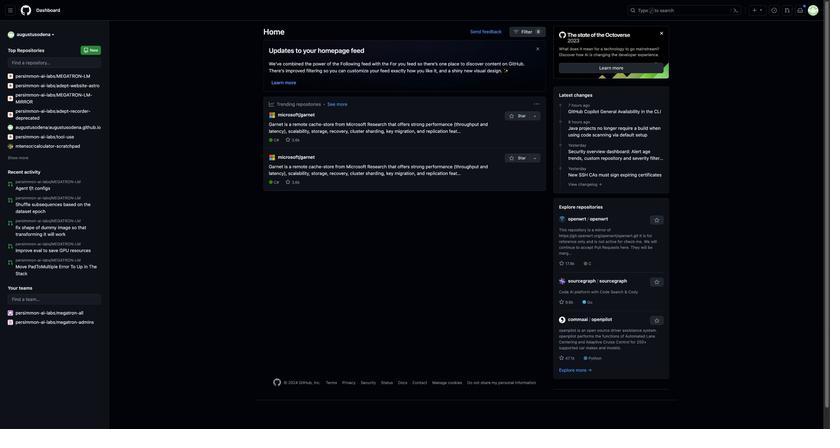 Task type: describe. For each thing, give the bounding box(es) containing it.
adept website astro image
[[8, 83, 13, 88]]

triangle down image
[[759, 7, 764, 13]]

explore repositories navigation
[[554, 198, 669, 379]]

close image
[[659, 31, 664, 36]]

add this repository to a list image
[[532, 156, 538, 161]]

repo details element for @microsoft profile icon for add this repository to a list icon
[[269, 180, 505, 185]]

megatron lm image
[[8, 74, 13, 79]]

notifications image
[[798, 8, 803, 13]]

2 open pull request image from the top
[[8, 221, 13, 226]]

explore element
[[554, 26, 669, 390]]

star this repository image for @sourcegraph profile icon
[[654, 280, 660, 285]]

filter image
[[514, 29, 519, 34]]

x image
[[535, 46, 540, 51]]

add this repository to a list image
[[532, 114, 538, 119]]

@augustusodena image
[[8, 32, 14, 38]]

tool use image
[[8, 134, 13, 140]]

0 horizontal spatial homepage image
[[21, 5, 31, 16]]

1 open pull request image from the top
[[8, 182, 13, 187]]

3 open pull request image from the top
[[8, 260, 13, 265]]

2 open pull request image from the top
[[8, 244, 13, 249]]



Task type: locate. For each thing, give the bounding box(es) containing it.
1 vertical spatial star image
[[559, 356, 564, 361]]

megatron admins image
[[8, 320, 13, 325]]

git pull request image
[[785, 8, 790, 13]]

plus image
[[752, 8, 757, 13]]

0 vertical spatial star image
[[559, 300, 564, 305]]

github logo image
[[559, 31, 630, 43]]

1 vertical spatial open pull request image
[[8, 221, 13, 226]]

2 star this repository image from the top
[[654, 280, 660, 285]]

1 vertical spatial dot fill image
[[558, 166, 563, 171]]

calculator scratchpad image
[[8, 144, 13, 149]]

dot fill image
[[558, 103, 563, 108], [558, 119, 563, 124]]

star this repository image for @openwrt profile image
[[654, 218, 660, 223]]

2 star image from the top
[[559, 356, 564, 361]]

star this repository image
[[654, 318, 660, 324]]

0 vertical spatial dot fill image
[[558, 142, 563, 148]]

2 @microsoft profile image from the top
[[269, 154, 275, 161]]

star image for @sourcegraph profile icon
[[559, 300, 564, 305]]

1 vertical spatial repo details element
[[269, 180, 505, 185]]

repo details element
[[269, 137, 505, 143], [269, 180, 505, 185]]

1 horizontal spatial homepage image
[[273, 379, 281, 387]]

1 @microsoft profile image from the top
[[269, 112, 275, 119]]

star image for @commaai profile image
[[559, 356, 564, 361]]

adept recorder deprecated image
[[8, 112, 13, 117]]

1 vertical spatial star this repository image
[[654, 280, 660, 285]]

@microsoft profile image for add this repository to a list image
[[269, 112, 275, 119]]

2 repo details element from the top
[[269, 180, 505, 185]]

issue opened image
[[772, 8, 777, 13]]

@sourcegraph profile image
[[559, 278, 566, 285]]

star image
[[509, 114, 514, 119], [285, 137, 291, 143], [509, 156, 514, 161], [285, 180, 291, 185], [559, 261, 564, 266]]

dot fill image
[[558, 142, 563, 148], [558, 166, 563, 171]]

1 dot fill image from the top
[[558, 103, 563, 108]]

1 open pull request image from the top
[[8, 198, 13, 203]]

megatron lm mirror image
[[8, 96, 13, 101]]

@openwrt profile image
[[559, 216, 566, 223]]

1 vertical spatial @microsoft profile image
[[269, 154, 275, 161]]

0 vertical spatial repo details element
[[269, 137, 505, 143]]

Find a repository… text field
[[8, 58, 101, 68]]

0 vertical spatial homepage image
[[21, 5, 31, 16]]

0 vertical spatial open pull request image
[[8, 182, 13, 187]]

1 vertical spatial homepage image
[[273, 379, 281, 387]]

homepage image
[[21, 5, 31, 16], [273, 379, 281, 387]]

0 vertical spatial dot fill image
[[558, 103, 563, 108]]

1 repo details element from the top
[[269, 137, 505, 143]]

2 vertical spatial open pull request image
[[8, 260, 13, 265]]

@microsoft profile image
[[269, 112, 275, 119], [269, 154, 275, 161]]

feed item heading menu image
[[534, 101, 539, 107]]

megatron all image
[[8, 311, 13, 316]]

star image
[[559, 300, 564, 305], [559, 356, 564, 361]]

1 vertical spatial open pull request image
[[8, 244, 13, 249]]

graph image
[[269, 102, 274, 107]]

1 vertical spatial dot fill image
[[558, 119, 563, 124]]

augustusodena.github.io image
[[8, 125, 13, 130]]

0 vertical spatial star this repository image
[[654, 218, 660, 223]]

Teams search field
[[8, 294, 101, 305]]

2 dot fill image from the top
[[558, 119, 563, 124]]

Top Repositories search field
[[8, 58, 101, 68]]

1 dot fill image from the top
[[558, 142, 563, 148]]

Find a team… text field
[[8, 294, 101, 305]]

command palette image
[[733, 8, 739, 13]]

1 star image from the top
[[559, 300, 564, 305]]

0 vertical spatial open pull request image
[[8, 198, 13, 203]]

@commaai profile image
[[559, 317, 566, 323]]

star this repository image
[[654, 218, 660, 223], [654, 280, 660, 285]]

2 dot fill image from the top
[[558, 166, 563, 171]]

open pull request image
[[8, 198, 13, 203], [8, 244, 13, 249]]

@microsoft profile image for add this repository to a list icon
[[269, 154, 275, 161]]

1 star this repository image from the top
[[654, 218, 660, 223]]

repo details element for @microsoft profile icon for add this repository to a list image
[[269, 137, 505, 143]]

open pull request image
[[8, 182, 13, 187], [8, 221, 13, 226], [8, 260, 13, 265]]

0 vertical spatial @microsoft profile image
[[269, 112, 275, 119]]



Task type: vqa. For each thing, say whether or not it's contained in the screenshot.
submit in Introduce yourself with a profile README element
no



